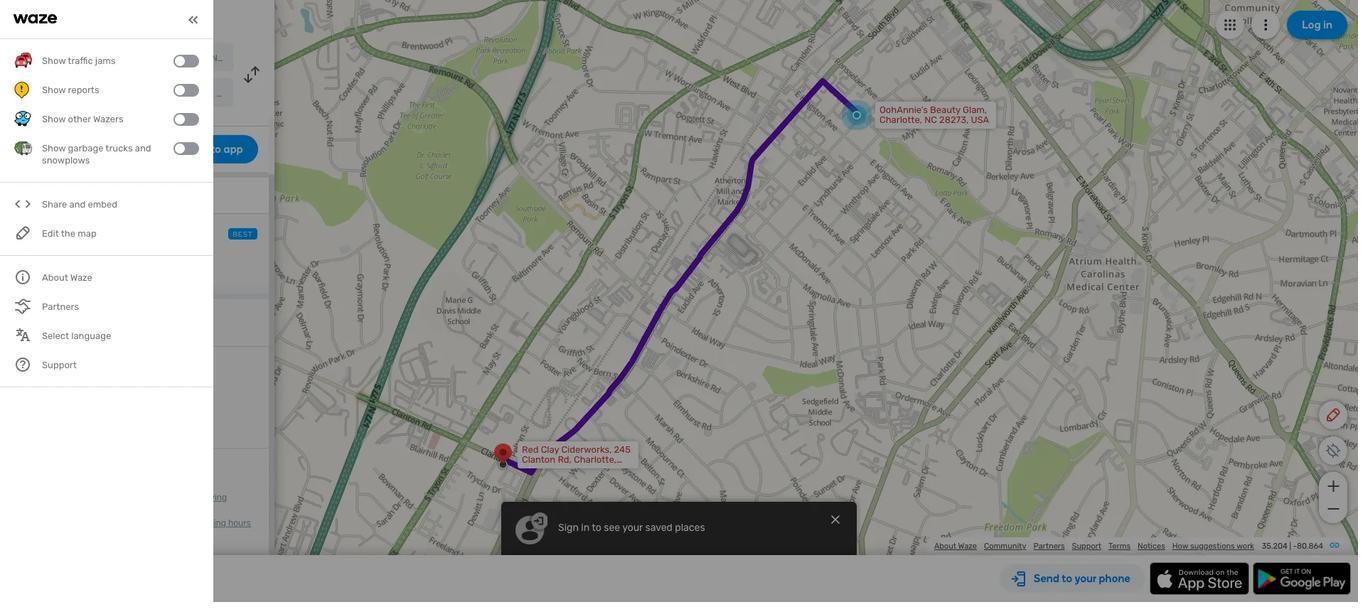 Task type: locate. For each thing, give the bounding box(es) containing it.
1 vertical spatial usa
[[971, 114, 989, 125]]

-
[[1293, 542, 1297, 551]]

0 vertical spatial red
[[52, 87, 70, 100]]

28273,
[[225, 53, 252, 63], [939, 114, 969, 125], [79, 382, 110, 394]]

clanton
[[522, 454, 556, 465]]

2 horizontal spatial usa
[[971, 114, 989, 125]]

nc
[[212, 53, 223, 63], [925, 114, 937, 125], [63, 382, 76, 394]]

in
[[581, 522, 590, 534]]

directions inside the oohannie's beauty glam, charlotte driving directions oohannie's beauty glam, charlotte opening hours
[[14, 506, 54, 516]]

waze
[[958, 542, 977, 551]]

zoom out image
[[1324, 501, 1342, 518]]

charlotte,
[[170, 53, 209, 63], [880, 114, 922, 125], [14, 382, 60, 394], [574, 454, 617, 465]]

clay up united
[[541, 444, 559, 455]]

oohannie's
[[52, 52, 104, 64], [880, 105, 928, 115], [14, 363, 92, 380], [59, 493, 104, 503], [53, 518, 98, 528]]

saved
[[645, 522, 673, 534]]

oohannie's beauty glam, charlotte opening hours link
[[53, 518, 251, 528]]

glam up red clay ciderworks button
[[142, 52, 165, 64]]

8:55
[[115, 230, 133, 240]]

oohannie's beauty glam charlotte, nc 28273, usa up red clay ciderworks button
[[52, 52, 271, 64]]

starting
[[14, 323, 51, 335]]

0 horizontal spatial clay
[[72, 87, 92, 100]]

0 horizontal spatial usa
[[113, 382, 132, 394]]

beauty inside oohannie's beauty glam charlotte, nc 28273, usa
[[96, 363, 145, 380]]

community link
[[984, 542, 1026, 551]]

clay inside red clay ciderworks, 245 clanton rd, charlotte, united states
[[541, 444, 559, 455]]

1 horizontal spatial red
[[522, 444, 539, 455]]

1 horizontal spatial clay
[[541, 444, 559, 455]]

charlotte down by
[[93, 246, 136, 258]]

to
[[592, 522, 602, 534]]

usa
[[254, 53, 271, 63], [971, 114, 989, 125], [113, 382, 132, 394]]

1 vertical spatial nc
[[925, 114, 937, 125]]

red inside button
[[52, 87, 70, 100]]

red right location image
[[52, 87, 70, 100]]

clay inside button
[[72, 87, 92, 100]]

beauty
[[106, 52, 139, 64], [930, 105, 961, 115], [96, 363, 145, 380], [106, 493, 134, 503], [100, 518, 128, 528]]

1 horizontal spatial nc
[[212, 53, 223, 63]]

support link
[[1072, 542, 1102, 551]]

share and embed link
[[14, 190, 199, 219]]

nc inside "oohannie's beauty glam, charlotte, nc 28273, usa"
[[925, 114, 937, 125]]

charlotte inside south blvd charlotte 1.9 miles
[[93, 246, 136, 258]]

embed
[[88, 199, 117, 210]]

0 vertical spatial clay
[[72, 87, 92, 100]]

0 vertical spatial oohannie's beauty glam charlotte, nc 28273, usa
[[52, 52, 271, 64]]

1 vertical spatial glam,
[[136, 493, 158, 503]]

2 vertical spatial nc
[[63, 382, 76, 394]]

1 vertical spatial directions
[[14, 506, 54, 516]]

charlotte, inside red clay ciderworks, 245 clanton rd, charlotte, united states
[[574, 454, 617, 465]]

starting point
[[14, 323, 77, 335]]

about waze community partners support terms notices how suggestions work
[[934, 542, 1254, 551]]

glam, for usa
[[963, 105, 987, 115]]

oohannie's beauty glam charlotte, nc 28273, usa down destination button
[[14, 363, 184, 394]]

community
[[984, 542, 1026, 551]]

charlotte, inside "oohannie's beauty glam, charlotte, nc 28273, usa"
[[880, 114, 922, 125]]

oohannie's beauty glam, charlotte driving directions link
[[14, 493, 227, 516]]

about waze link
[[934, 542, 977, 551]]

destination
[[98, 323, 151, 335]]

leave
[[77, 230, 101, 240]]

red inside red clay ciderworks, 245 clanton rd, charlotte, united states
[[522, 444, 539, 455]]

0 horizontal spatial directions
[[14, 506, 54, 516]]

red
[[52, 87, 70, 100], [522, 444, 539, 455]]

2 horizontal spatial 28273,
[[939, 114, 969, 125]]

red clay ciderworks
[[52, 87, 146, 100]]

80.864
[[1297, 542, 1323, 551]]

glam down destination button
[[148, 363, 184, 380]]

clay
[[72, 87, 92, 100], [541, 444, 559, 455]]

usa inside "oohannie's beauty glam, charlotte, nc 28273, usa"
[[971, 114, 989, 125]]

driving
[[200, 493, 227, 503]]

1 horizontal spatial directions
[[130, 11, 189, 27]]

oohannie's inside oohannie's beauty glam charlotte, nc 28273, usa
[[14, 363, 92, 380]]

rd,
[[558, 454, 572, 465]]

support
[[1072, 542, 1102, 551]]

starting point button
[[14, 323, 77, 346]]

2 vertical spatial usa
[[113, 382, 132, 394]]

south blvd charlotte 1.9 miles
[[40, 246, 136, 273]]

0 horizontal spatial nc
[[63, 382, 76, 394]]

and
[[69, 199, 86, 210]]

by
[[103, 230, 113, 240]]

red for red clay ciderworks
[[52, 87, 70, 100]]

[missing "en.livemap.styleguide.close" translation] image
[[828, 513, 843, 527]]

245
[[614, 444, 631, 455]]

0 horizontal spatial 28273,
[[79, 382, 110, 394]]

share and embed
[[42, 199, 117, 210]]

south
[[40, 246, 68, 258]]

1 horizontal spatial usa
[[254, 53, 271, 63]]

charlotte left opening
[[155, 518, 192, 528]]

0 vertical spatial directions
[[130, 11, 189, 27]]

glam, inside "oohannie's beauty glam, charlotte, nc 28273, usa"
[[963, 105, 987, 115]]

1 vertical spatial 28273,
[[939, 114, 969, 125]]

am
[[135, 230, 148, 240]]

location image
[[14, 84, 31, 101]]

point
[[53, 323, 77, 335]]

0 vertical spatial glam,
[[963, 105, 987, 115]]

partners link
[[1034, 542, 1065, 551]]

glam,
[[963, 105, 987, 115], [136, 493, 158, 503], [130, 518, 152, 528]]

oohannie's beauty glam charlotte, nc 28273, usa
[[52, 52, 271, 64], [14, 363, 184, 394]]

oohannie's inside "oohannie's beauty glam, charlotte, nc 28273, usa"
[[880, 105, 928, 115]]

2 horizontal spatial nc
[[925, 114, 937, 125]]

charlotte left driving
[[160, 493, 197, 503]]

glam, for oohannie's
[[136, 493, 158, 503]]

routes
[[11, 191, 41, 203]]

clay left ciderworks
[[72, 87, 92, 100]]

see
[[604, 522, 620, 534]]

your
[[622, 522, 643, 534]]

red up united
[[522, 444, 539, 455]]

directions
[[130, 11, 189, 27], [14, 506, 54, 516]]

destination button
[[98, 323, 151, 345]]

0 horizontal spatial red
[[52, 87, 70, 100]]

charlotte
[[93, 246, 136, 258], [160, 493, 197, 503], [155, 518, 192, 528]]

5
[[40, 226, 47, 242]]

1
[[21, 228, 24, 240]]

0 vertical spatial charlotte
[[93, 246, 136, 258]]

sign
[[558, 522, 579, 534]]

glam
[[142, 52, 165, 64], [148, 363, 184, 380]]

1.9
[[40, 263, 51, 273]]

1 vertical spatial glam
[[148, 363, 184, 380]]

blvd
[[70, 246, 90, 258]]

1 vertical spatial clay
[[541, 444, 559, 455]]

1 vertical spatial red
[[522, 444, 539, 455]]

0 vertical spatial 28273,
[[225, 53, 252, 63]]

opening
[[194, 518, 226, 528]]

glam inside oohannie's beauty glam charlotte, nc 28273, usa
[[148, 363, 184, 380]]

about
[[934, 542, 957, 551]]



Task type: describe. For each thing, give the bounding box(es) containing it.
current location image
[[14, 48, 31, 65]]

suggestions
[[1190, 542, 1235, 551]]

28273, inside "oohannie's beauty glam, charlotte, nc 28273, usa"
[[939, 114, 969, 125]]

clay for ciderworks,
[[541, 444, 559, 455]]

2 vertical spatial charlotte
[[155, 518, 192, 528]]

terms link
[[1109, 542, 1131, 551]]

oohannie's beauty glam, charlotte, nc 28273, usa
[[880, 105, 989, 125]]

places
[[675, 522, 705, 534]]

terms
[[1109, 542, 1131, 551]]

driving directions
[[85, 11, 189, 27]]

2 vertical spatial glam,
[[130, 518, 152, 528]]

zoom in image
[[1324, 478, 1342, 495]]

0 vertical spatial usa
[[254, 53, 271, 63]]

2 vertical spatial 28273,
[[79, 382, 110, 394]]

1 vertical spatial oohannie's beauty glam charlotte, nc 28273, usa
[[14, 363, 184, 394]]

work
[[1237, 542, 1254, 551]]

red for red clay ciderworks, 245 clanton rd, charlotte, united states
[[522, 444, 539, 455]]

red clay ciderworks, 245 clanton rd, charlotte, united states
[[522, 444, 631, 475]]

how suggestions work link
[[1172, 542, 1254, 551]]

0 vertical spatial glam
[[142, 52, 165, 64]]

35.204
[[1262, 542, 1288, 551]]

ciderworks,
[[561, 444, 612, 455]]

1 vertical spatial charlotte
[[160, 493, 197, 503]]

partners
[[1034, 542, 1065, 551]]

link image
[[1329, 540, 1340, 551]]

how
[[1172, 542, 1189, 551]]

beauty inside "oohannie's beauty glam, charlotte, nc 28273, usa"
[[930, 105, 961, 115]]

clay for ciderworks
[[72, 87, 92, 100]]

miles
[[54, 263, 80, 273]]

min
[[50, 226, 72, 242]]

35.204 | -80.864
[[1262, 542, 1323, 551]]

notices
[[1138, 542, 1165, 551]]

states
[[553, 464, 581, 475]]

sign in to see your saved places
[[558, 522, 705, 534]]

notices link
[[1138, 542, 1165, 551]]

0 vertical spatial nc
[[212, 53, 223, 63]]

driving
[[85, 11, 128, 27]]

share
[[42, 199, 67, 210]]

red clay ciderworks button
[[41, 78, 233, 107]]

oohannie's beauty glam, charlotte driving directions oohannie's beauty glam, charlotte opening hours
[[14, 493, 251, 528]]

united
[[522, 464, 551, 475]]

|
[[1290, 542, 1291, 551]]

pencil image
[[1325, 407, 1342, 424]]

best
[[233, 230, 253, 239]]

1 horizontal spatial 28273,
[[225, 53, 252, 63]]

ciderworks
[[94, 87, 146, 100]]

hours
[[228, 518, 251, 528]]

code image
[[14, 196, 32, 214]]

5 min leave by 8:55 am
[[40, 226, 148, 242]]



Task type: vqa. For each thing, say whether or not it's contained in the screenshot.
x image
no



